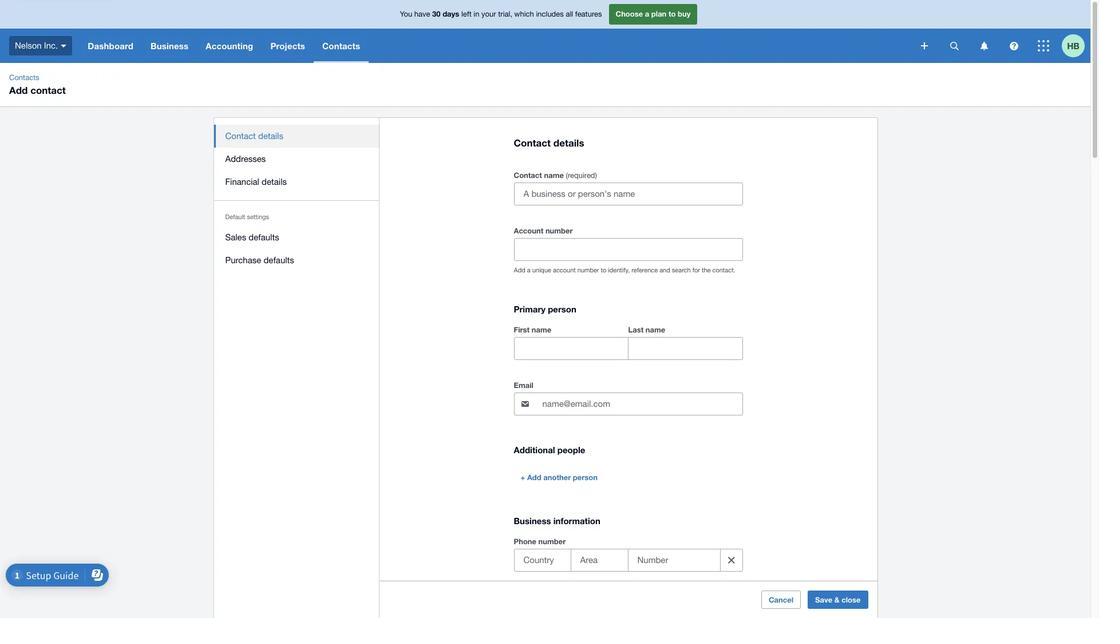 Task type: locate. For each thing, give the bounding box(es) containing it.
information
[[554, 516, 601, 527]]

a
[[645, 9, 650, 18], [527, 267, 531, 274]]

projects button
[[262, 29, 314, 63]]

to left identify,
[[601, 267, 607, 274]]

0 horizontal spatial a
[[527, 267, 531, 274]]

contacts up contact
[[9, 73, 39, 82]]

projects
[[271, 41, 305, 51]]

group containing first name
[[514, 323, 743, 360]]

Number field
[[629, 550, 716, 572]]

1 vertical spatial person
[[573, 473, 598, 482]]

contact details up contact name (required)
[[514, 137, 585, 149]]

and
[[660, 267, 671, 274]]

default
[[225, 214, 245, 221]]

defaults for purchase defaults
[[264, 255, 294, 265]]

which
[[515, 10, 534, 18]]

person right primary
[[548, 304, 577, 315]]

number
[[546, 226, 573, 236], [578, 267, 599, 274], [539, 537, 566, 547]]

dashboard link
[[79, 29, 142, 63]]

contact name (required)
[[514, 171, 597, 180]]

to
[[669, 9, 676, 18], [601, 267, 607, 274]]

defaults
[[249, 233, 279, 242], [264, 255, 294, 265]]

add right +
[[528, 473, 542, 482]]

contacts inside contacts add contact
[[9, 73, 39, 82]]

phone
[[514, 537, 537, 547]]

buy
[[678, 9, 691, 18]]

name right last
[[646, 326, 666, 335]]

1 horizontal spatial contacts
[[323, 41, 360, 51]]

email
[[514, 381, 534, 390]]

0 vertical spatial to
[[669, 9, 676, 18]]

0 vertical spatial a
[[645, 9, 650, 18]]

1 vertical spatial a
[[527, 267, 531, 274]]

details
[[258, 131, 284, 141], [554, 137, 585, 149], [262, 177, 287, 187]]

0 vertical spatial contacts
[[323, 41, 360, 51]]

phone number
[[514, 537, 566, 547]]

person inside button
[[573, 473, 598, 482]]

1 vertical spatial business
[[514, 516, 551, 527]]

contact details
[[225, 131, 284, 141], [514, 137, 585, 149]]

30
[[433, 9, 441, 18]]

(required)
[[566, 171, 597, 180]]

add a unique account number to identify, reference and search for the contact.
[[514, 267, 736, 274]]

0 vertical spatial add
[[9, 84, 28, 96]]

group
[[514, 323, 743, 360]]

defaults for sales defaults
[[249, 233, 279, 242]]

trial,
[[498, 10, 513, 18]]

Area field
[[571, 550, 628, 572]]

svg image
[[1039, 40, 1050, 52], [981, 42, 988, 50], [1010, 42, 1019, 50], [922, 42, 929, 49]]

0 horizontal spatial contact details
[[225, 131, 284, 141]]

a left plan
[[645, 9, 650, 18]]

0 horizontal spatial add
[[9, 84, 28, 96]]

first
[[514, 326, 530, 335]]

details inside financial details link
[[262, 177, 287, 187]]

purchase
[[225, 255, 261, 265]]

all
[[566, 10, 574, 18]]

0 horizontal spatial to
[[601, 267, 607, 274]]

contact inside menu
[[225, 131, 256, 141]]

have
[[415, 10, 430, 18]]

contacts
[[323, 41, 360, 51], [9, 73, 39, 82]]

financial
[[225, 177, 259, 187]]

2 vertical spatial add
[[528, 473, 542, 482]]

person right another
[[573, 473, 598, 482]]

0 vertical spatial number
[[546, 226, 573, 236]]

addresses link
[[214, 148, 380, 171]]

1 horizontal spatial a
[[645, 9, 650, 18]]

purchase defaults link
[[214, 249, 380, 272]]

1 vertical spatial defaults
[[264, 255, 294, 265]]

add
[[9, 84, 28, 96], [514, 267, 526, 274], [528, 473, 542, 482]]

0 horizontal spatial svg image
[[61, 45, 67, 47]]

1 horizontal spatial to
[[669, 9, 676, 18]]

a left unique
[[527, 267, 531, 274]]

account number
[[514, 226, 573, 236]]

add for another
[[528, 473, 542, 482]]

person
[[548, 304, 577, 315], [573, 473, 598, 482]]

plan
[[652, 9, 667, 18]]

contact up addresses
[[225, 131, 256, 141]]

add inside contacts add contact
[[9, 84, 28, 96]]

0 vertical spatial defaults
[[249, 233, 279, 242]]

Last name field
[[629, 338, 743, 360]]

contact.
[[713, 267, 736, 274]]

0 horizontal spatial contacts
[[9, 73, 39, 82]]

contact
[[225, 131, 256, 141], [514, 137, 551, 149], [514, 171, 542, 180]]

1 horizontal spatial business
[[514, 516, 551, 527]]

additional people
[[514, 445, 586, 456]]

a for add
[[527, 267, 531, 274]]

name left (required)
[[544, 171, 564, 180]]

contacts for contacts add contact
[[9, 73, 39, 82]]

name right first
[[532, 326, 552, 335]]

business information
[[514, 516, 601, 527]]

0 horizontal spatial business
[[151, 41, 189, 51]]

details up addresses
[[258, 131, 284, 141]]

days
[[443, 9, 460, 18]]

contact up contact name (required)
[[514, 137, 551, 149]]

Country field
[[515, 550, 571, 572]]

nelson inc. button
[[0, 29, 79, 63]]

for
[[693, 267, 701, 274]]

business button
[[142, 29, 197, 63]]

hb
[[1068, 40, 1080, 51]]

account
[[553, 267, 576, 274]]

business inside dropdown button
[[151, 41, 189, 51]]

contacts right projects dropdown button
[[323, 41, 360, 51]]

details down the addresses link
[[262, 177, 287, 187]]

your
[[482, 10, 496, 18]]

svg image
[[951, 42, 959, 50], [61, 45, 67, 47]]

banner
[[0, 0, 1091, 63]]

navigation containing dashboard
[[79, 29, 914, 63]]

2 horizontal spatial add
[[528, 473, 542, 482]]

sales
[[225, 233, 246, 242]]

name
[[544, 171, 564, 180], [532, 326, 552, 335], [646, 326, 666, 335]]

a inside banner
[[645, 9, 650, 18]]

to left the buy
[[669, 9, 676, 18]]

0 vertical spatial business
[[151, 41, 189, 51]]

contacts inside popup button
[[323, 41, 360, 51]]

defaults down sales defaults link
[[264, 255, 294, 265]]

contacts add contact
[[9, 73, 66, 96]]

cancel
[[769, 596, 794, 605]]

remove phone number image
[[721, 549, 744, 572]]

contacts for contacts
[[323, 41, 360, 51]]

1 vertical spatial contacts
[[9, 73, 39, 82]]

add inside button
[[528, 473, 542, 482]]

settings
[[247, 214, 269, 221]]

First name field
[[515, 338, 628, 360]]

navigation
[[79, 29, 914, 63]]

contact details up addresses
[[225, 131, 284, 141]]

add down the contacts link
[[9, 84, 28, 96]]

2 vertical spatial number
[[539, 537, 566, 547]]

addresses
[[225, 154, 266, 164]]

details inside the contact details link
[[258, 131, 284, 141]]

contacts button
[[314, 29, 369, 63]]

1 vertical spatial add
[[514, 267, 526, 274]]

1 horizontal spatial contact details
[[514, 137, 585, 149]]

last
[[629, 326, 644, 335]]

contact left (required)
[[514, 171, 542, 180]]

menu
[[214, 118, 380, 279]]

defaults down settings
[[249, 233, 279, 242]]

nelson
[[15, 41, 42, 50]]

business
[[151, 41, 189, 51], [514, 516, 551, 527]]

menu containing contact details
[[214, 118, 380, 279]]

add left unique
[[514, 267, 526, 274]]

unique
[[533, 267, 552, 274]]



Task type: vqa. For each thing, say whether or not it's contained in the screenshot.
›
no



Task type: describe. For each thing, give the bounding box(es) containing it.
Email text field
[[542, 394, 743, 415]]

primary person
[[514, 304, 577, 315]]

banner containing hb
[[0, 0, 1091, 63]]

sales defaults link
[[214, 226, 380, 249]]

left
[[462, 10, 472, 18]]

details up (required)
[[554, 137, 585, 149]]

business for business information
[[514, 516, 551, 527]]

you have 30 days left in your trial, which includes all features
[[400, 9, 602, 18]]

to inside banner
[[669, 9, 676, 18]]

number for phone number
[[539, 537, 566, 547]]

sales defaults
[[225, 233, 279, 242]]

+
[[521, 473, 525, 482]]

nelson inc.
[[15, 41, 58, 50]]

the
[[702, 267, 711, 274]]

details for the contact details link
[[258, 131, 284, 141]]

phone number group
[[514, 549, 744, 572]]

&
[[835, 596, 840, 605]]

svg image inside nelson inc. 'popup button'
[[61, 45, 67, 47]]

1 horizontal spatial svg image
[[951, 42, 959, 50]]

financial details
[[225, 177, 287, 187]]

hb button
[[1063, 29, 1091, 63]]

cancel button
[[762, 591, 801, 610]]

navigation inside banner
[[79, 29, 914, 63]]

includes
[[536, 10, 564, 18]]

accounting button
[[197, 29, 262, 63]]

first name
[[514, 326, 552, 335]]

+ add another person
[[521, 473, 598, 482]]

account
[[514, 226, 544, 236]]

search
[[672, 267, 691, 274]]

name for first
[[532, 326, 552, 335]]

1 vertical spatial to
[[601, 267, 607, 274]]

name for contact
[[544, 171, 564, 180]]

name for last
[[646, 326, 666, 335]]

contact details link
[[214, 125, 380, 148]]

in
[[474, 10, 480, 18]]

choose
[[616, 9, 643, 18]]

inc.
[[44, 41, 58, 50]]

reference
[[632, 267, 658, 274]]

details for financial details link on the top of page
[[262, 177, 287, 187]]

additional
[[514, 445, 555, 456]]

accounting
[[206, 41, 253, 51]]

people
[[558, 445, 586, 456]]

1 vertical spatial number
[[578, 267, 599, 274]]

financial details link
[[214, 171, 380, 194]]

you
[[400, 10, 413, 18]]

primary
[[514, 304, 546, 315]]

contact
[[30, 84, 66, 96]]

close
[[842, 596, 861, 605]]

0 vertical spatial person
[[548, 304, 577, 315]]

+ add another person button
[[514, 469, 605, 487]]

Account number field
[[515, 239, 743, 261]]

save & close button
[[808, 591, 869, 610]]

contact details inside the contact details link
[[225, 131, 284, 141]]

number for account number
[[546, 226, 573, 236]]

1 horizontal spatial add
[[514, 267, 526, 274]]

features
[[576, 10, 602, 18]]

A business or person's name field
[[515, 183, 743, 205]]

another
[[544, 473, 571, 482]]

choose a plan to buy
[[616, 9, 691, 18]]

business for business
[[151, 41, 189, 51]]

dashboard
[[88, 41, 133, 51]]

a for choose
[[645, 9, 650, 18]]

save & close
[[816, 596, 861, 605]]

contacts link
[[5, 72, 44, 84]]

purchase defaults
[[225, 255, 294, 265]]

identify,
[[609, 267, 630, 274]]

default settings
[[225, 214, 269, 221]]

last name
[[629, 326, 666, 335]]

add for contact
[[9, 84, 28, 96]]

save
[[816, 596, 833, 605]]



